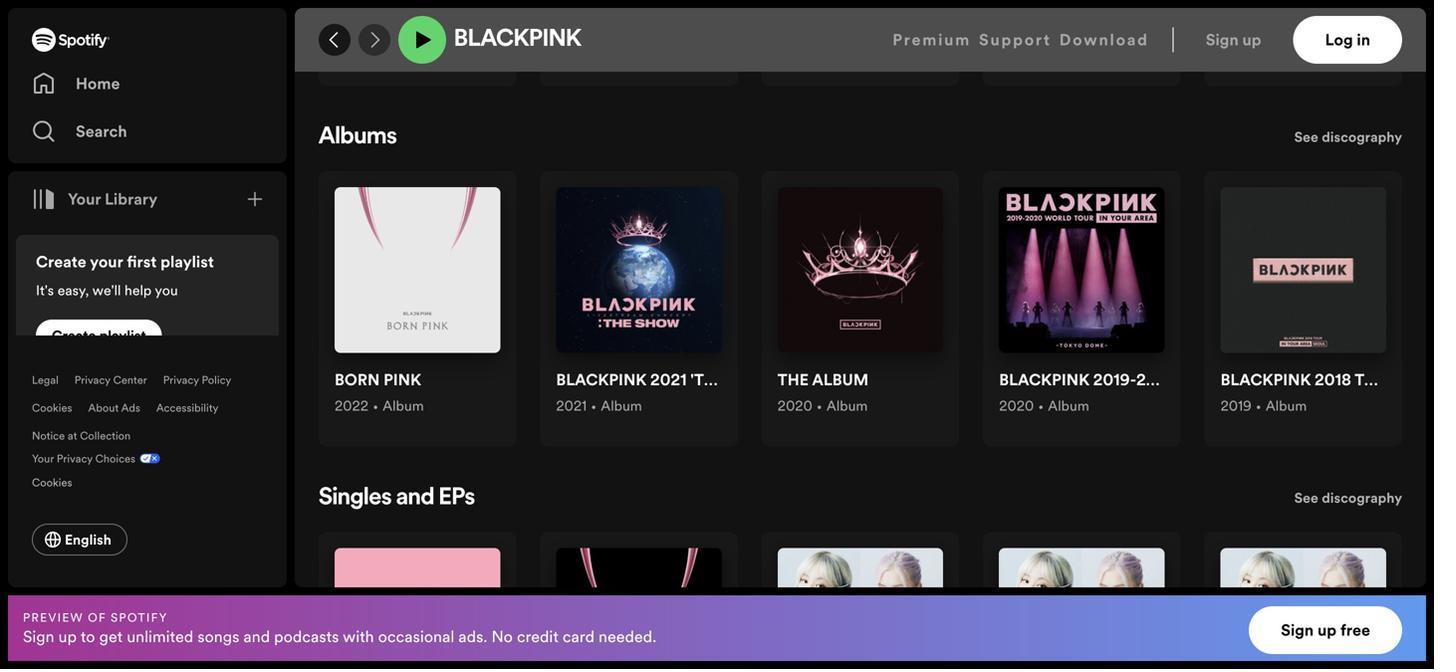 Task type: vqa. For each thing, say whether or not it's contained in the screenshot.
the rightmost THE (FEAT.
no



Task type: locate. For each thing, give the bounding box(es) containing it.
up
[[1242, 29, 1261, 51], [1318, 619, 1337, 641], [58, 626, 77, 648]]

the right 'the
[[778, 369, 809, 391]]

discography
[[1322, 128, 1402, 147], [1322, 489, 1402, 508]]

2 discography from the top
[[1322, 489, 1402, 508]]

born pink
[[778, 8, 864, 30], [335, 369, 421, 391]]

1 vertical spatial see discography
[[1294, 489, 1402, 508]]

album inside the album 2020
[[590, 8, 647, 30]]

notice at collection link
[[32, 428, 131, 443]]

1 see discography link from the top
[[1294, 126, 1402, 156]]

born
[[778, 8, 823, 30], [335, 369, 380, 391]]

0 vertical spatial born
[[778, 8, 823, 30]]

0 horizontal spatial up
[[58, 626, 77, 648]]

playlist
[[160, 251, 214, 273]]

see discography inside singles and eps element
[[1294, 489, 1402, 508]]

single for two
[[1266, 36, 1304, 55]]

0 horizontal spatial 2020
[[556, 36, 591, 55]]

the inside the album 2020
[[556, 8, 587, 30]]

1 vertical spatial see
[[1294, 489, 1318, 508]]

blackpink inside "top bar and user menu" element
[[454, 28, 581, 52]]

1 single from the left
[[439, 36, 478, 55]]

your for your library
[[68, 188, 101, 210]]

singles and eps link
[[319, 487, 475, 511]]

2 2016 from the left
[[1221, 36, 1252, 55]]

see discography for singles and eps
[[1294, 489, 1402, 508]]

preview of spotify sign up to get unlimited songs and podcasts with occasional ads. no credit card needed.
[[23, 609, 656, 648]]

3 single from the left
[[1266, 36, 1304, 55]]

sign for sign up
[[1206, 29, 1239, 51]]

at
[[68, 428, 77, 443]]

2 horizontal spatial sign
[[1281, 619, 1314, 641]]

1 vertical spatial born pink
[[335, 369, 421, 391]]

album for the album 2020
[[590, 8, 647, 30]]

2 cookies link from the top
[[32, 470, 88, 492]]

privacy up accessibility "link"
[[163, 372, 199, 387]]

2020 inside the album 2020
[[556, 36, 591, 55]]

1 vertical spatial 2021
[[556, 397, 587, 416]]

privacy
[[74, 372, 110, 387], [163, 372, 199, 387], [57, 451, 92, 466]]

1 vertical spatial see discography link
[[1294, 487, 1402, 516]]

0 vertical spatial cookies link
[[32, 400, 72, 415]]

2 single from the left
[[1044, 36, 1083, 55]]

see discography link inside singles and eps element
[[1294, 487, 1402, 516]]

notice at collection
[[32, 428, 131, 443]]

2 horizontal spatial 2020
[[999, 397, 1034, 416]]

and inside preview of spotify sign up to get unlimited songs and podcasts with occasional ads. no credit card needed.
[[243, 626, 270, 648]]

blackpink for blackpink
[[454, 28, 581, 52]]

album for album
[[826, 397, 868, 416]]

the for the girls (blackpink the game ost)
[[335, 8, 366, 30]]

free
[[1340, 619, 1370, 641]]

1 vertical spatial discography
[[1322, 489, 1402, 508]]

2016 for square one
[[999, 36, 1030, 55]]

up left free
[[1318, 619, 1337, 641]]

1 horizontal spatial and
[[396, 487, 434, 511]]

1 2016 from the left
[[999, 36, 1030, 55]]

blackpink inside albums element
[[556, 369, 646, 391]]

discography for singles and eps
[[1322, 489, 1402, 508]]

0 vertical spatial the album link
[[556, 8, 647, 34]]

privacy policy
[[163, 372, 231, 387]]

1 horizontal spatial album
[[812, 369, 869, 391]]

1 cookies from the top
[[32, 400, 72, 415]]

show'
[[729, 369, 784, 391]]

0 vertical spatial pink
[[826, 8, 864, 30]]

1 vertical spatial album
[[812, 369, 869, 391]]

1 vertical spatial the album link
[[778, 369, 869, 395]]

2016
[[999, 36, 1030, 55], [1221, 36, 1252, 55]]

home link
[[32, 64, 263, 104]]

3 album from the left
[[826, 397, 868, 416]]

0 vertical spatial see discography
[[1294, 128, 1402, 147]]

one
[[1067, 8, 1102, 30]]

and
[[396, 487, 434, 511], [243, 626, 270, 648]]

your inside your library button
[[68, 188, 101, 210]]

1 horizontal spatial 2021
[[650, 369, 687, 391]]

up for sign up free
[[1318, 619, 1337, 641]]

'the
[[690, 369, 725, 391]]

1 discography from the top
[[1322, 128, 1402, 147]]

up inside sign up button
[[1242, 29, 1261, 51]]

album for pink
[[383, 397, 424, 416]]

0 horizontal spatial square
[[999, 8, 1063, 30]]

sign left two
[[1206, 29, 1239, 51]]

the inside albums element
[[778, 369, 809, 391]]

discography inside singles and eps element
[[1322, 489, 1402, 508]]

1 see from the top
[[1294, 128, 1318, 147]]

single down the (blackpink
[[439, 36, 478, 55]]

singles
[[319, 487, 392, 511]]

see discography link inside albums element
[[1294, 126, 1402, 156]]

discography for albums
[[1322, 128, 1402, 147]]

1 horizontal spatial single
[[1044, 36, 1083, 55]]

legal
[[32, 372, 59, 387]]

search
[[76, 121, 127, 142]]

go forward image
[[366, 32, 382, 48]]

notice
[[32, 428, 65, 443]]

0 horizontal spatial pink
[[384, 369, 421, 391]]

1 horizontal spatial the album link
[[778, 369, 869, 395]]

2 cookies from the top
[[32, 475, 72, 490]]

create your first playlist it's easy, we'll help you
[[36, 251, 214, 300]]

blackpink
[[454, 28, 581, 52], [556, 369, 646, 391]]

release
[[377, 36, 425, 55]]

and left eps
[[396, 487, 434, 511]]

up for sign up
[[1242, 29, 1261, 51]]

no
[[491, 626, 513, 648]]

0 vertical spatial born pink
[[778, 8, 864, 30]]

0 horizontal spatial single
[[439, 36, 478, 55]]

1 horizontal spatial sign
[[1206, 29, 1239, 51]]

0 horizontal spatial sign
[[23, 626, 54, 648]]

english
[[65, 530, 111, 549]]

sign left to
[[23, 626, 54, 648]]

to
[[80, 626, 95, 648]]

0 vertical spatial see discography link
[[1294, 126, 1402, 156]]

your library
[[68, 188, 157, 210]]

the up go back image
[[335, 8, 366, 30]]

1 horizontal spatial square
[[1221, 8, 1285, 30]]

main element
[[8, 8, 287, 589]]

2016 down square two link
[[1221, 36, 1252, 55]]

1 horizontal spatial pink
[[826, 8, 864, 30]]

up left two
[[1242, 29, 1261, 51]]

see inside singles and eps element
[[1294, 489, 1318, 508]]

your
[[90, 251, 123, 273]]

privacy up about
[[74, 372, 110, 387]]

up left to
[[58, 626, 77, 648]]

born pink inside albums element
[[335, 369, 421, 391]]

0 horizontal spatial and
[[243, 626, 270, 648]]

1 horizontal spatial up
[[1242, 29, 1261, 51]]

the album
[[778, 369, 869, 391]]

single
[[439, 36, 478, 55], [1044, 36, 1083, 55], [1266, 36, 1304, 55]]

0 horizontal spatial born
[[335, 369, 380, 391]]

cookies link down your privacy choices
[[32, 470, 88, 492]]

download
[[1059, 29, 1149, 51]]

accessibility
[[156, 400, 219, 415]]

2019
[[1221, 397, 1252, 416]]

0 vertical spatial your
[[68, 188, 101, 210]]

create
[[36, 251, 86, 273]]

and right songs
[[243, 626, 270, 648]]

1 vertical spatial your
[[32, 451, 54, 466]]

the
[[335, 8, 366, 30], [518, 8, 549, 30], [556, 8, 587, 30], [778, 369, 809, 391]]

album for 2021
[[601, 397, 642, 416]]

0 vertical spatial and
[[396, 487, 434, 511]]

the album 2020
[[556, 8, 647, 55]]

blackpink for blackpink 2021 'the show' live
[[556, 369, 646, 391]]

1 vertical spatial born
[[335, 369, 380, 391]]

single down square one link
[[1044, 36, 1083, 55]]

0 vertical spatial album
[[590, 8, 647, 30]]

your
[[68, 188, 101, 210], [32, 451, 54, 466]]

2016 down square one link
[[999, 36, 1030, 55]]

sign
[[1206, 29, 1239, 51], [1281, 619, 1314, 641], [23, 626, 54, 648]]

premium support download
[[893, 29, 1149, 51]]

in
[[1357, 29, 1370, 51]]

0 vertical spatial blackpink
[[454, 28, 581, 52]]

your left library
[[68, 188, 101, 210]]

privacy for privacy policy
[[163, 372, 199, 387]]

square for square two
[[1221, 8, 1285, 30]]

cookies up notice
[[32, 400, 72, 415]]

privacy policy link
[[163, 372, 231, 387]]

square for square one
[[999, 8, 1063, 30]]

cookies
[[32, 400, 72, 415], [32, 475, 72, 490]]

1 vertical spatial cookies
[[32, 475, 72, 490]]

1 vertical spatial cookies link
[[32, 470, 88, 492]]

see discography
[[1294, 128, 1402, 147], [1294, 489, 1402, 508]]

1 album from the left
[[383, 397, 424, 416]]

sign inside "top bar and user menu" element
[[1206, 29, 1239, 51]]

1 vertical spatial and
[[243, 626, 270, 648]]

1 vertical spatial blackpink
[[556, 369, 646, 391]]

cookies down your privacy choices button
[[32, 475, 72, 490]]

0 horizontal spatial 2016
[[999, 36, 1030, 55]]

about ads
[[88, 400, 140, 415]]

cookies inside cookies link
[[32, 475, 72, 490]]

0 vertical spatial see
[[1294, 128, 1318, 147]]

see inside albums element
[[1294, 128, 1318, 147]]

card
[[563, 626, 595, 648]]

cookies link up notice
[[32, 400, 72, 415]]

0 vertical spatial 2021
[[650, 369, 687, 391]]

discography inside albums element
[[1322, 128, 1402, 147]]

0 horizontal spatial album
[[590, 8, 647, 30]]

accessibility link
[[156, 400, 219, 415]]

single down square two link
[[1266, 36, 1304, 55]]

cookies for first cookies link
[[32, 400, 72, 415]]

see for singles and eps
[[1294, 489, 1318, 508]]

girls
[[369, 8, 415, 30]]

2 horizontal spatial up
[[1318, 619, 1337, 641]]

pink inside born pink link
[[384, 369, 421, 391]]

see discography inside albums element
[[1294, 128, 1402, 147]]

1 square from the left
[[999, 8, 1063, 30]]

the left ost)
[[556, 8, 587, 30]]

the girls (blackpink the game ost)
[[335, 8, 643, 30]]

see
[[1294, 128, 1318, 147], [1294, 489, 1318, 508]]

see discography link for albums
[[1294, 126, 1402, 156]]

2 square from the left
[[1221, 8, 1285, 30]]

1 horizontal spatial 2016
[[1221, 36, 1252, 55]]

2 see discography link from the top
[[1294, 487, 1402, 516]]

0 horizontal spatial the album link
[[556, 8, 647, 34]]

2 see discography from the top
[[1294, 489, 1402, 508]]

0 vertical spatial cookies
[[32, 400, 72, 415]]

0 horizontal spatial born pink
[[335, 369, 421, 391]]

1 see discography from the top
[[1294, 128, 1402, 147]]

0 horizontal spatial your
[[32, 451, 54, 466]]

2 horizontal spatial single
[[1266, 36, 1304, 55]]

square two link
[[1221, 8, 1327, 34]]

spotify
[[111, 609, 168, 626]]

1 vertical spatial pink
[[384, 369, 421, 391]]

born inside albums element
[[335, 369, 380, 391]]

1 horizontal spatial 2020
[[778, 397, 812, 416]]

sign left free
[[1281, 619, 1314, 641]]

albums
[[319, 126, 397, 150]]

your down notice
[[32, 451, 54, 466]]

credit
[[517, 626, 559, 648]]

2020
[[556, 36, 591, 55], [778, 397, 812, 416], [999, 397, 1034, 416]]

2 see from the top
[[1294, 489, 1318, 508]]

0 vertical spatial discography
[[1322, 128, 1402, 147]]

1 horizontal spatial your
[[68, 188, 101, 210]]

privacy center link
[[74, 372, 147, 387]]

search link
[[32, 112, 263, 151]]

up inside sign up free button
[[1318, 619, 1337, 641]]

2 album from the left
[[601, 397, 642, 416]]

square
[[999, 8, 1063, 30], [1221, 8, 1285, 30]]



Task type: describe. For each thing, give the bounding box(es) containing it.
support
[[979, 29, 1051, 51]]

the for the album 2020
[[556, 8, 587, 30]]

live
[[787, 369, 821, 391]]

podcasts
[[274, 626, 339, 648]]

up inside preview of spotify sign up to get unlimited songs and podcasts with occasional ads. no credit card needed.
[[58, 626, 77, 648]]

albums link
[[319, 126, 397, 150]]

album for the album
[[812, 369, 869, 391]]

first
[[127, 251, 157, 273]]

2022
[[335, 397, 369, 416]]

1 cookies link from the top
[[32, 400, 72, 415]]

latest
[[335, 36, 373, 55]]

sign inside preview of spotify sign up to get unlimited songs and podcasts with occasional ads. no credit card needed.
[[23, 626, 54, 648]]

sign up free button
[[1249, 606, 1402, 654]]

needed.
[[599, 626, 656, 648]]

blackpink 2021 'the show' live link
[[556, 369, 821, 395]]

sign up
[[1206, 29, 1261, 51]]

home
[[76, 73, 120, 95]]

square one
[[999, 8, 1102, 30]]

premium button
[[893, 16, 971, 64]]

1 horizontal spatial born pink
[[778, 8, 864, 30]]

log
[[1325, 29, 1353, 51]]

see discography link for singles and eps
[[1294, 487, 1402, 516]]

preview
[[23, 609, 84, 626]]

5 album from the left
[[1266, 397, 1307, 416]]

english button
[[32, 524, 127, 556]]

albums element
[[319, 126, 1402, 447]]

library
[[105, 188, 157, 210]]

download button
[[1059, 16, 1149, 64]]

occasional
[[378, 626, 454, 648]]

help
[[124, 281, 152, 300]]

latest release
[[335, 36, 425, 55]]

sign up button
[[1198, 16, 1293, 64]]

collection
[[80, 428, 131, 443]]

singles and eps
[[319, 487, 475, 511]]

spotify image
[[32, 28, 110, 52]]

choices
[[95, 451, 135, 466]]

ads.
[[458, 626, 487, 648]]

1 horizontal spatial born
[[778, 8, 823, 30]]

about
[[88, 400, 119, 415]]

log in
[[1325, 29, 1370, 51]]

see discography for albums
[[1294, 128, 1402, 147]]

4 album from the left
[[1048, 397, 1089, 416]]

see for albums
[[1294, 128, 1318, 147]]

the girls (blackpink the game ost) link
[[335, 8, 643, 34]]

square one link
[[999, 8, 1102, 34]]

policy
[[202, 372, 231, 387]]

easy,
[[57, 281, 89, 300]]

2016 for square two
[[1221, 36, 1252, 55]]

single for one
[[1044, 36, 1083, 55]]

of
[[88, 609, 106, 626]]

get
[[99, 626, 123, 648]]

square two
[[1221, 8, 1327, 30]]

0 horizontal spatial 2021
[[556, 397, 587, 416]]

you
[[155, 281, 178, 300]]

privacy center
[[74, 372, 147, 387]]

unlimited
[[127, 626, 193, 648]]

the for the album
[[778, 369, 809, 391]]

the left game
[[518, 8, 549, 30]]

we'll
[[92, 281, 121, 300]]

born pink link
[[335, 369, 421, 395]]

california consumer privacy act (ccpa) opt-out icon image
[[135, 451, 160, 470]]

privacy for privacy center
[[74, 372, 110, 387]]

about ads link
[[88, 400, 140, 415]]

with
[[343, 626, 374, 648]]

your library button
[[24, 179, 165, 219]]

log in button
[[1293, 16, 1402, 64]]

top bar and user menu element
[[295, 8, 1426, 72]]

ads
[[121, 400, 140, 415]]

privacy down at
[[57, 451, 92, 466]]

(blackpink
[[419, 8, 515, 30]]

blackpink 2021 'the show' live
[[556, 369, 821, 391]]

single for girls
[[439, 36, 478, 55]]

game
[[553, 8, 601, 30]]

your privacy choices button
[[32, 451, 135, 466]]

cookies for 1st cookies link from the bottom
[[32, 475, 72, 490]]

center
[[113, 372, 147, 387]]

ost)
[[605, 8, 643, 30]]

go back image
[[327, 32, 343, 48]]

eps
[[439, 487, 475, 511]]

your for your privacy choices
[[32, 451, 54, 466]]

support button
[[979, 16, 1051, 64]]

sign up free
[[1281, 619, 1370, 641]]

songs
[[197, 626, 239, 648]]

two
[[1288, 8, 1327, 30]]

premium
[[893, 29, 971, 51]]

your privacy choices
[[32, 451, 135, 466]]

singles and eps element
[[319, 487, 1402, 669]]

legal link
[[32, 372, 59, 387]]

it's
[[36, 281, 54, 300]]

sign for sign up free
[[1281, 619, 1314, 641]]



